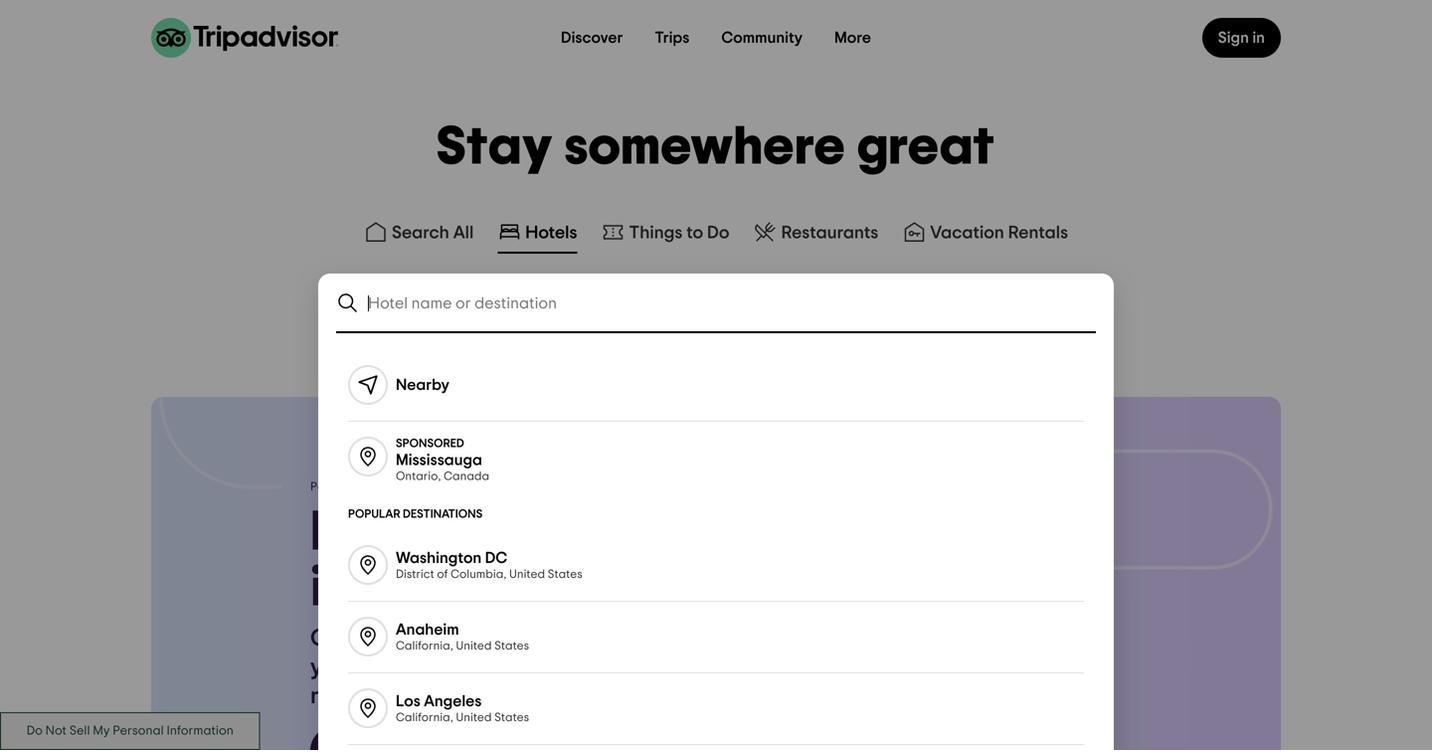 Task type: vqa. For each thing, say whether or not it's contained in the screenshot.
Review of: London Eye's performs
no



Task type: describe. For each thing, give the bounding box(es) containing it.
sponsored
[[396, 438, 464, 450]]

by inside get a personalized itinerary just for you, guided by traveler tips and reviews.
[[442, 656, 469, 680]]

mississauga
[[396, 452, 482, 468]]

you,
[[310, 656, 356, 680]]

all
[[453, 224, 474, 242]]

somewhere
[[565, 121, 847, 175]]

things to do button
[[597, 216, 734, 254]]

vacation rentals link
[[903, 220, 1069, 244]]

trips
[[655, 30, 690, 46]]

stay somewhere great
[[437, 121, 996, 175]]

tips
[[564, 656, 603, 680]]

build
[[310, 505, 432, 561]]

personalized
[[375, 627, 515, 651]]

hotels button
[[494, 216, 582, 254]]

destinations
[[403, 508, 483, 520]]

washington
[[396, 550, 482, 566]]

ontario,
[[396, 471, 441, 483]]

get
[[310, 627, 350, 651]]

hotels
[[526, 224, 578, 242]]

popular destinations list box
[[324, 333, 1108, 750]]

community
[[722, 30, 803, 46]]

rentals
[[1009, 224, 1069, 242]]

more button
[[819, 18, 887, 58]]

powered by ai
[[310, 481, 388, 493]]

sign in link
[[1203, 18, 1281, 58]]

los angeles california, united states
[[396, 694, 529, 724]]

a for trip
[[444, 505, 478, 561]]

nearby
[[396, 377, 450, 393]]

things
[[629, 224, 683, 242]]

ai
[[377, 481, 388, 493]]

sign
[[1219, 30, 1250, 46]]

restaurants link
[[754, 220, 879, 244]]

vacation rentals button
[[899, 216, 1073, 254]]

california, inside los angeles california, united states
[[396, 712, 453, 724]]

anaheim california, united states
[[396, 622, 529, 652]]

search
[[392, 224, 450, 242]]

search image
[[336, 292, 360, 315]]

itinerary
[[520, 627, 611, 651]]

and
[[608, 656, 651, 680]]

states inside los angeles california, united states
[[495, 712, 529, 724]]

hotels link
[[498, 220, 578, 244]]

1 horizontal spatial in
[[1253, 30, 1266, 46]]

district
[[396, 569, 434, 581]]

trip
[[489, 505, 577, 561]]

tripadvisor image
[[151, 18, 338, 58]]

more
[[835, 30, 872, 46]]

washington dc district of columbia, united states
[[396, 550, 583, 581]]

restaurants
[[782, 224, 879, 242]]

powered
[[310, 481, 358, 493]]

Search search field
[[368, 295, 1096, 312]]

united inside "washington dc district of columbia, united states"
[[509, 569, 545, 581]]

do
[[707, 224, 730, 242]]

get a personalized itinerary just for you, guided by traveler tips and reviews.
[[310, 627, 690, 708]]

california, inside anaheim california, united states
[[396, 640, 453, 652]]



Task type: locate. For each thing, give the bounding box(es) containing it.
vacation rentals
[[931, 224, 1069, 242]]

0 vertical spatial by
[[361, 481, 374, 493]]

united up traveler at bottom
[[456, 640, 492, 652]]

a left dc
[[444, 505, 478, 561]]

1 vertical spatial california,
[[396, 712, 453, 724]]

a
[[444, 505, 478, 561], [355, 627, 370, 651]]

0 vertical spatial in
[[1253, 30, 1266, 46]]

a inside get a personalized itinerary just for you, guided by traveler tips and reviews.
[[355, 627, 370, 651]]

states up traveler at bottom
[[495, 640, 529, 652]]

2 vertical spatial states
[[495, 712, 529, 724]]

dc
[[485, 550, 508, 566]]

california, down anaheim
[[396, 640, 453, 652]]

1 vertical spatial in
[[310, 561, 354, 616]]

states down trip
[[548, 569, 583, 581]]

columbia,
[[451, 569, 507, 581]]

a for personalized
[[355, 627, 370, 651]]

tab list
[[0, 212, 1433, 258]]

community button
[[706, 18, 819, 58]]

by left ai
[[361, 481, 374, 493]]

0 horizontal spatial a
[[355, 627, 370, 651]]

states inside anaheim california, united states
[[495, 640, 529, 652]]

united inside los angeles california, united states
[[456, 712, 492, 724]]

build a trip in minutes
[[310, 505, 577, 616]]

states
[[548, 569, 583, 581], [495, 640, 529, 652], [495, 712, 529, 724]]

stay
[[437, 121, 554, 175]]

nearby link
[[324, 349, 1108, 421]]

united down trip
[[509, 569, 545, 581]]

california, down los
[[396, 712, 453, 724]]

None search field
[[320, 276, 1112, 331]]

things to do
[[629, 224, 730, 242]]

1 vertical spatial united
[[456, 640, 492, 652]]

1 vertical spatial by
[[442, 656, 469, 680]]

a right get
[[355, 627, 370, 651]]

to
[[687, 224, 704, 242]]

vacation
[[931, 224, 1005, 242]]

0 vertical spatial states
[[548, 569, 583, 581]]

search all button
[[360, 216, 478, 254]]

in right sign
[[1253, 30, 1266, 46]]

1 vertical spatial a
[[355, 627, 370, 651]]

of
[[437, 569, 448, 581]]

discover button
[[545, 18, 639, 58]]

guided
[[361, 656, 437, 680]]

in up get
[[310, 561, 354, 616]]

0 vertical spatial california,
[[396, 640, 453, 652]]

california,
[[396, 640, 453, 652], [396, 712, 453, 724]]

0 horizontal spatial by
[[361, 481, 374, 493]]

popular
[[348, 508, 400, 520]]

minutes
[[366, 561, 558, 616]]

reviews.
[[310, 685, 395, 708]]

anaheim
[[396, 622, 459, 638]]

1 california, from the top
[[396, 640, 453, 652]]

sign in
[[1219, 30, 1266, 46]]

states down traveler at bottom
[[495, 712, 529, 724]]

1 horizontal spatial a
[[444, 505, 478, 561]]

united down angeles
[[456, 712, 492, 724]]

trips button
[[639, 18, 706, 58]]

by down personalized
[[442, 656, 469, 680]]

2 california, from the top
[[396, 712, 453, 724]]

united
[[509, 569, 545, 581], [456, 640, 492, 652], [456, 712, 492, 724]]

for
[[659, 627, 690, 651]]

in inside the build a trip in minutes
[[310, 561, 354, 616]]

0 vertical spatial a
[[444, 505, 478, 561]]

by
[[361, 481, 374, 493], [442, 656, 469, 680]]

traveler
[[474, 656, 559, 680]]

1 vertical spatial states
[[495, 640, 529, 652]]

great
[[858, 121, 996, 175]]

states inside "washington dc district of columbia, united states"
[[548, 569, 583, 581]]

1 horizontal spatial by
[[442, 656, 469, 680]]

things to do link
[[601, 220, 730, 244]]

canada
[[444, 471, 490, 483]]

sponsored mississauga ontario, canada
[[396, 438, 490, 483]]

in
[[1253, 30, 1266, 46], [310, 561, 354, 616]]

united inside anaheim california, united states
[[456, 640, 492, 652]]

0 horizontal spatial in
[[310, 561, 354, 616]]

2 vertical spatial united
[[456, 712, 492, 724]]

tab list containing search all
[[0, 212, 1433, 258]]

search all
[[392, 224, 474, 242]]

0 vertical spatial united
[[509, 569, 545, 581]]

angeles
[[424, 694, 482, 709]]

discover
[[561, 30, 623, 46]]

restaurants button
[[750, 216, 883, 254]]

just
[[616, 627, 654, 651]]

los
[[396, 694, 421, 709]]

a inside the build a trip in minutes
[[444, 505, 478, 561]]

popular destinations
[[348, 508, 483, 520]]



